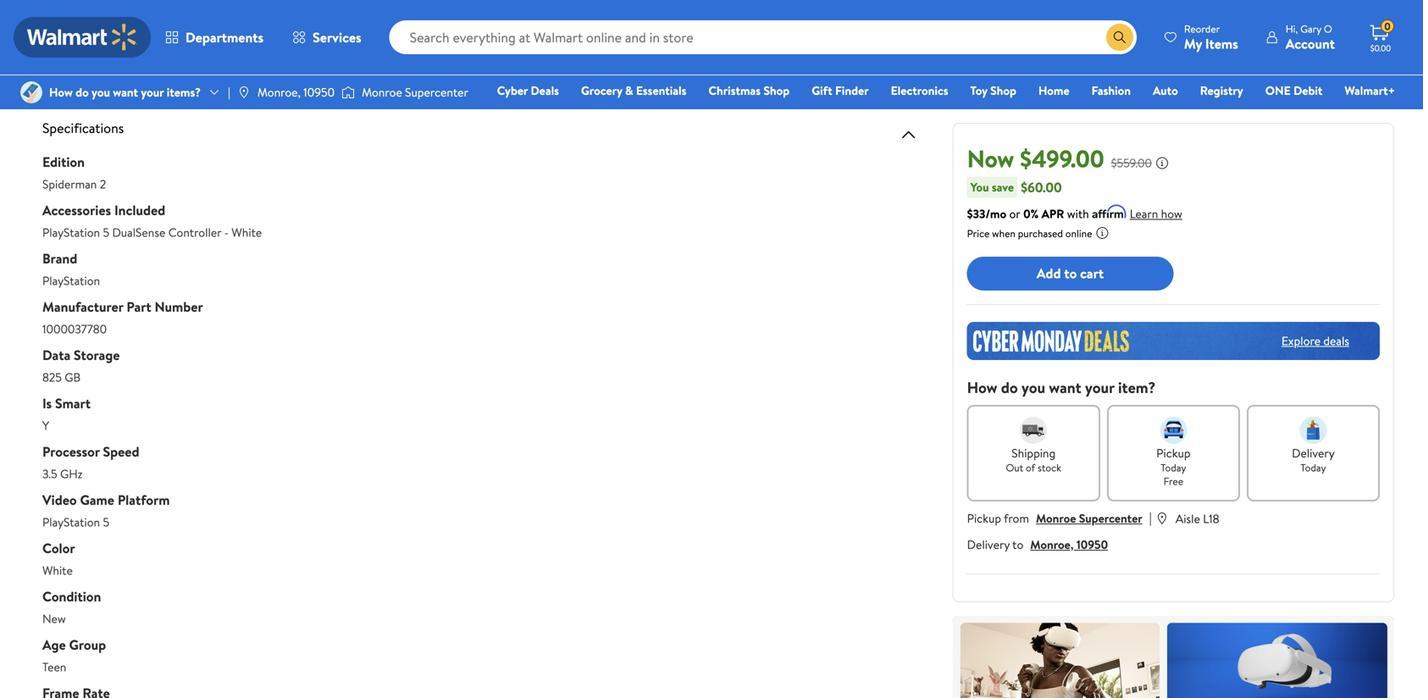 Task type: locate. For each thing, give the bounding box(es) containing it.
0 horizontal spatial marvel's
[[126, 35, 169, 52]]

services
[[313, 28, 362, 47]]

1 vertical spatial do
[[1002, 377, 1018, 398]]

want
[[113, 84, 138, 100], [1050, 377, 1082, 398]]

need
[[468, 20, 494, 37]]

walmart+
[[1345, 82, 1396, 99]]

pickup from monroe supercenter |
[[968, 508, 1153, 527]]

one debit link
[[1258, 81, 1331, 100]]

1 horizontal spatial  image
[[342, 84, 355, 101]]

2 horizontal spatial 2
[[295, 6, 301, 22]]

1 vertical spatial spider-
[[171, 35, 208, 52]]

1 vertical spatial 5
[[103, 224, 109, 241]]

playstation right the includes:
[[390, 6, 448, 22]]

spider- up full
[[233, 6, 270, 22]]

shop
[[764, 82, 790, 99], [991, 82, 1017, 99]]

today inside pickup today free
[[1161, 460, 1187, 475]]

shipping
[[1012, 445, 1056, 461]]

do up the shipping
[[1002, 377, 1018, 398]]

manufacturers,
[[326, 65, 404, 81]]

0 vertical spatial pickup
[[1157, 445, 1191, 461]]

monroe inside pickup from monroe supercenter |
[[1037, 510, 1077, 527]]

1 vertical spatial want
[[1050, 377, 1082, 398]]

0 horizontal spatial |
[[228, 84, 230, 100]]

pickup for pickup from monroe supercenter |
[[968, 510, 1002, 527]]

 image
[[342, 84, 355, 101], [237, 86, 251, 99]]

1 horizontal spatial and
[[652, 65, 670, 81]]

1 horizontal spatial 10950
[[1077, 536, 1109, 553]]

1 vertical spatial 10950
[[1077, 536, 1109, 553]]

account
[[1286, 34, 1336, 53]]

Walmart Site-Wide search field
[[390, 20, 1137, 54]]

monroe up the monroe, 10950 button
[[1037, 510, 1077, 527]]

1 vertical spatial |
[[1150, 508, 1153, 527]]

0 horizontal spatial pickup
[[968, 510, 1002, 527]]

marvel's
[[187, 6, 230, 22], [126, 35, 169, 52]]

10950 down information.
[[304, 84, 335, 100]]

grocery & essentials link
[[574, 81, 694, 100]]

| left aisle
[[1150, 508, 1153, 527]]

voucher
[[292, 35, 334, 52]]

0
[[1385, 19, 1391, 34]]

to inside button
[[1065, 264, 1077, 283]]

today down "intent image for delivery"
[[1301, 460, 1327, 475]]

supercenter up the monroe, 10950 button
[[1080, 510, 1143, 527]]

0 vertical spatial supercenter
[[405, 84, 469, 100]]

add to cart button
[[968, 257, 1174, 290]]

or
[[1010, 205, 1021, 222]]

disclaimer
[[836, 65, 888, 81]]

finder
[[836, 82, 869, 99]]

bundle
[[304, 6, 339, 22]]

1 horizontal spatial want
[[1050, 377, 1082, 398]]

1 horizontal spatial man
[[270, 6, 292, 22]]

0 horizontal spatial  image
[[237, 86, 251, 99]]

what
[[553, 65, 578, 81]]

2 vertical spatial 2
[[100, 176, 106, 192]]

0 vertical spatial &
[[115, 35, 123, 52]]

services button
[[278, 17, 376, 58]]

2 shop from the left
[[991, 82, 1017, 99]]

1 vertical spatial how
[[968, 377, 998, 398]]

1 horizontal spatial delivery
[[1293, 445, 1336, 461]]

0 vertical spatial spider-
[[233, 6, 270, 22]]

& right required.) on the top of the page
[[115, 35, 123, 52]]

gb
[[65, 369, 81, 386]]

spider-
[[233, 6, 270, 22], [171, 35, 208, 52]]

cord,
[[819, 6, 845, 22]]

to
[[496, 20, 508, 37], [571, 20, 582, 37], [103, 65, 114, 81], [1065, 264, 1077, 283], [1013, 536, 1024, 553]]

how for how do you want your items?
[[49, 84, 73, 100]]

1 cable, from the left
[[733, 6, 763, 22]]

age
[[42, 636, 66, 654]]

2 inside edition spiderman 2 accessories included playstation 5 dualsense controller - white brand playstation manufacturer part number 1000037780 data storage 825 gb is smart y processor speed 3.5 ghz video game platform playstation 5 color white condition new age group teen
[[100, 176, 106, 192]]

from
[[1004, 510, 1030, 527]]

delivery down from
[[968, 536, 1010, 553]]

learn
[[1130, 205, 1159, 222]]

your
[[141, 84, 164, 100], [1086, 377, 1115, 398]]

delivery down "intent image for delivery"
[[1293, 445, 1336, 461]]

0 vertical spatial 10950
[[304, 84, 335, 100]]

version.
[[722, 20, 762, 37]]

0 horizontal spatial white
[[42, 562, 73, 579]]

0 vertical spatial delivery
[[1293, 445, 1336, 461]]

wireless
[[566, 6, 606, 22]]

2 left full
[[233, 35, 239, 52]]

cable,
[[733, 6, 763, 22], [873, 6, 903, 22]]

0 horizontal spatial shop
[[764, 82, 790, 99]]

0 vertical spatial do
[[76, 84, 89, 100]]

to right aim
[[103, 65, 114, 81]]

want left item?
[[1050, 377, 1082, 398]]

you
[[146, 65, 165, 81], [581, 65, 600, 81], [92, 84, 110, 100], [1022, 377, 1046, 398]]

and left others
[[455, 65, 473, 81]]

1 vertical spatial your
[[1086, 377, 1115, 398]]

supercenter
[[405, 84, 469, 100], [1080, 510, 1143, 527]]

pickup down "intent image for pickup"
[[1157, 445, 1191, 461]]

1 horizontal spatial cable,
[[873, 6, 903, 22]]

 image down product
[[237, 86, 251, 99]]

playstation down brand
[[42, 272, 100, 289]]

0 vertical spatial how
[[49, 84, 73, 100]]

want down show
[[113, 84, 138, 100]]

1 and from the left
[[455, 65, 473, 81]]

playstation down video
[[42, 514, 100, 531]]

essentials
[[636, 82, 687, 99]]

your for item?
[[1086, 377, 1115, 398]]

we
[[63, 65, 79, 81]]

0 horizontal spatial delivery
[[968, 536, 1010, 553]]

1 horizontal spatial pickup
[[1157, 445, 1191, 461]]

1 shop from the left
[[764, 82, 790, 99]]

0 vertical spatial your
[[141, 84, 164, 100]]

monroe, down pickup from monroe supercenter |
[[1031, 536, 1074, 553]]

today down "intent image for pickup"
[[1161, 460, 1187, 475]]

one debit
[[1266, 82, 1323, 99]]

0 horizontal spatial 2
[[100, 176, 106, 192]]

2 today from the left
[[1301, 460, 1327, 475]]

1 horizontal spatial 2
[[233, 35, 239, 52]]

you down aim
[[92, 84, 110, 100]]

learn how button
[[1130, 205, 1183, 223]]

0 horizontal spatial supercenter
[[405, 84, 469, 100]]

0 horizontal spatial cable,
[[733, 6, 763, 22]]

home link
[[1031, 81, 1078, 100]]

game
[[261, 35, 289, 52]]

white right -
[[232, 224, 262, 241]]

teen
[[42, 659, 66, 675]]

 image down manufacturers,
[[342, 84, 355, 101]]

today for delivery
[[1301, 460, 1327, 475]]

2 and from the left
[[652, 65, 670, 81]]

how for how do you want your item?
[[968, 377, 998, 398]]

electronics
[[891, 82, 949, 99]]

0 vertical spatial monroe,
[[258, 84, 301, 100]]

5 left 'dualsense'
[[103, 224, 109, 241]]

electronics link
[[884, 81, 956, 100]]

auto link
[[1146, 81, 1186, 100]]

condition
[[42, 587, 101, 606]]

not
[[717, 65, 734, 81]]

1 horizontal spatial monroe
[[1037, 510, 1077, 527]]

1 vertical spatial man
[[208, 35, 230, 52]]

man
[[270, 6, 292, 22], [208, 35, 230, 52]]

0 horizontal spatial want
[[113, 84, 138, 100]]

1 horizontal spatial shop
[[991, 82, 1017, 99]]

 image
[[20, 81, 42, 103]]

we
[[673, 65, 687, 81]]

Search search field
[[390, 20, 1137, 54]]

brand
[[42, 249, 77, 268]]

5
[[450, 6, 457, 22], [103, 224, 109, 241], [103, 514, 109, 531]]

ac
[[765, 6, 781, 22]]

1 vertical spatial 2
[[233, 35, 239, 52]]

1 vertical spatial monroe
[[1037, 510, 1077, 527]]

software
[[674, 20, 719, 37]]

1 horizontal spatial your
[[1086, 377, 1115, 398]]

and up the essentials on the left top
[[652, 65, 670, 81]]

monroe, down information.
[[258, 84, 301, 100]]

1 vertical spatial &
[[626, 82, 634, 99]]

purchased
[[1019, 226, 1064, 240]]

0 horizontal spatial your
[[141, 84, 164, 100]]

man left full
[[208, 35, 230, 52]]

| down product
[[228, 84, 230, 100]]

cable, right usb
[[873, 6, 903, 22]]

you up intent image for shipping
[[1022, 377, 1046, 398]]

0 vertical spatial white
[[232, 224, 262, 241]]

shop right toy
[[991, 82, 1017, 99]]

home
[[1039, 82, 1070, 99]]

1 horizontal spatial white
[[232, 224, 262, 241]]

1 vertical spatial supercenter
[[1080, 510, 1143, 527]]

auto
[[1154, 82, 1179, 99]]

you
[[971, 179, 990, 195]]

pickup left from
[[968, 510, 1002, 527]]

0 vertical spatial want
[[113, 84, 138, 100]]

0 horizontal spatial and
[[455, 65, 473, 81]]

one
[[1266, 82, 1291, 99]]

shop for christmas shop
[[764, 82, 790, 99]]

825
[[42, 369, 62, 386]]

printed
[[63, 20, 101, 37]]

pickup inside pickup from monroe supercenter |
[[968, 510, 1002, 527]]

marvel's down console
[[126, 35, 169, 52]]

materials,
[[103, 20, 153, 37]]

0 vertical spatial 5
[[450, 6, 457, 22]]

0 horizontal spatial today
[[1161, 460, 1187, 475]]

to left "cart"
[[1065, 264, 1077, 283]]

intent image for pickup image
[[1161, 417, 1188, 444]]

1 horizontal spatial supercenter
[[1080, 510, 1143, 527]]

shop inside 'link'
[[764, 82, 790, 99]]

white down color
[[42, 562, 73, 579]]

1 vertical spatial pickup
[[968, 510, 1002, 527]]

your left item?
[[1086, 377, 1115, 398]]

product
[[215, 65, 256, 81]]

departments
[[186, 28, 264, 47]]

0 horizontal spatial monroe
[[362, 84, 402, 100]]

hdmi®
[[695, 6, 730, 22]]

do down aim
[[76, 84, 89, 100]]

spider- up accurate
[[171, 35, 208, 52]]

today inside delivery today
[[1301, 460, 1327, 475]]

online
[[1066, 226, 1093, 240]]

monroe supercenter button
[[1037, 510, 1143, 527]]

intent image for delivery image
[[1301, 417, 1328, 444]]

walmart image
[[27, 24, 137, 51]]

1 horizontal spatial monroe,
[[1031, 536, 1074, 553]]

gary
[[1301, 22, 1322, 36]]

cable, left ac on the top of the page
[[733, 6, 763, 22]]

1 vertical spatial delivery
[[968, 536, 1010, 553]]

monroe supercenter
[[362, 84, 469, 100]]

with
[[1068, 205, 1090, 222]]

shop down it.
[[764, 82, 790, 99]]

grocery
[[581, 82, 623, 99]]

marvel's right –
[[187, 6, 230, 22]]

1 today from the left
[[1161, 460, 1187, 475]]

2 left the bundle
[[295, 6, 301, 22]]

reorder
[[1185, 22, 1221, 36]]

1 horizontal spatial today
[[1301, 460, 1327, 475]]

1 horizontal spatial how
[[968, 377, 998, 398]]

man up game
[[270, 6, 292, 22]]

1 horizontal spatial marvel's
[[187, 6, 230, 22]]

aisle l18
[[1176, 510, 1220, 527]]

cyber monday deals image
[[968, 322, 1381, 360]]

1 horizontal spatial spider-
[[233, 6, 270, 22]]

1 horizontal spatial do
[[1002, 377, 1018, 398]]

10950 down monroe supercenter button
[[1077, 536, 1109, 553]]

edition
[[42, 153, 85, 171]]

0%
[[1024, 205, 1039, 222]]

your down show
[[141, 84, 164, 100]]

suppliers
[[407, 65, 452, 81]]

1 vertical spatial monroe,
[[1031, 536, 1074, 553]]

deals
[[531, 82, 559, 99]]

playstation
[[390, 6, 448, 22], [42, 224, 100, 241], [42, 272, 100, 289], [42, 514, 100, 531]]

monroe down manufacturers,
[[362, 84, 402, 100]]

2 right spiderman
[[100, 176, 106, 192]]

shop for toy shop
[[991, 82, 1017, 99]]

5 left console,
[[450, 6, 457, 22]]

manufacturer
[[42, 297, 123, 316]]

supercenter down suppliers
[[405, 84, 469, 100]]

to left be
[[496, 20, 508, 37]]

10950
[[304, 84, 335, 100], [1077, 536, 1109, 553]]

0 horizontal spatial &
[[115, 35, 123, 52]]

0 horizontal spatial do
[[76, 84, 89, 100]]

fashion link
[[1085, 81, 1139, 100]]

it.
[[779, 65, 789, 81]]

& down the here,
[[626, 82, 634, 99]]

2 cable, from the left
[[873, 6, 903, 22]]

0 horizontal spatial how
[[49, 84, 73, 100]]

0 horizontal spatial monroe,
[[258, 84, 301, 100]]

5 down 'game'
[[103, 514, 109, 531]]



Task type: vqa. For each thing, say whether or not it's contained in the screenshot.
Google Play eGift Cards
no



Task type: describe. For each thing, give the bounding box(es) containing it.
1000037780
[[42, 321, 107, 337]]

0 vertical spatial 2
[[295, 6, 301, 22]]

be
[[510, 20, 523, 37]]

show
[[117, 65, 143, 81]]

now $499.00
[[968, 142, 1105, 175]]

toy
[[971, 82, 988, 99]]

you save $60.00
[[971, 178, 1063, 196]]

registry link
[[1193, 81, 1252, 100]]

you right show
[[146, 65, 165, 81]]

console,
[[460, 6, 502, 22]]

0 vertical spatial man
[[270, 6, 292, 22]]

intent image for shipping image
[[1021, 417, 1048, 444]]

(pre-
[[271, 20, 297, 37]]

how
[[1162, 205, 1183, 222]]

affirm image
[[1093, 204, 1127, 218]]

pickup for pickup today free
[[1157, 445, 1191, 461]]

color
[[42, 539, 75, 558]]

number
[[155, 297, 203, 316]]

2 vertical spatial 5
[[103, 514, 109, 531]]

included
[[114, 201, 165, 220]]

when
[[993, 226, 1016, 240]]

 image for monroe, 10950
[[237, 86, 251, 99]]

accurate
[[167, 65, 212, 81]]

the
[[584, 20, 602, 37]]

 image for monroe supercenter
[[342, 84, 355, 101]]

hi, gary o account
[[1286, 22, 1336, 53]]

items
[[1206, 34, 1239, 53]]

$559.00
[[1112, 155, 1153, 171]]

explore deals link
[[1275, 326, 1357, 356]]

legal information image
[[1096, 226, 1110, 240]]

information.
[[259, 65, 323, 81]]

1 vertical spatial white
[[42, 562, 73, 579]]

1 horizontal spatial |
[[1150, 508, 1153, 527]]

new
[[42, 611, 66, 627]]

dualsense™
[[505, 6, 563, 22]]

others
[[476, 65, 509, 81]]

0 horizontal spatial man
[[208, 35, 230, 52]]

0 vertical spatial marvel's
[[187, 6, 230, 22]]

search icon image
[[1114, 31, 1127, 44]]

0 vertical spatial |
[[228, 84, 230, 100]]

want for item?
[[1050, 377, 1082, 398]]

updated
[[526, 20, 568, 37]]

is
[[42, 394, 52, 413]]

aisle
[[1176, 510, 1201, 527]]

edition spiderman 2 accessories included playstation 5 dualsense controller - white brand playstation manufacturer part number 1000037780 data storage 825 gb is smart y processor speed 3.5 ghz video game platform playstation 5 color white condition new age group teen
[[42, 153, 262, 675]]

deals
[[1324, 333, 1350, 349]]

delivery to monroe, 10950
[[968, 536, 1109, 553]]

grocery & essentials
[[581, 82, 687, 99]]

verified
[[737, 65, 776, 81]]

l18
[[1204, 510, 1220, 527]]

power
[[784, 6, 816, 22]]

christmas shop link
[[701, 81, 798, 100]]

today for pickup
[[1161, 460, 1187, 475]]

specifications
[[42, 119, 124, 137]]

required.)
[[63, 35, 112, 52]]

your for items?
[[141, 84, 164, 100]]

gift
[[812, 82, 833, 99]]

christmas shop
[[709, 82, 790, 99]]

toy shop link
[[963, 81, 1025, 100]]

0 vertical spatial monroe
[[362, 84, 402, 100]]

do for how do you want your items?
[[76, 84, 89, 100]]

monroe, 10950
[[258, 84, 335, 100]]

to left the
[[571, 20, 582, 37]]

you left see
[[581, 65, 600, 81]]

system
[[636, 20, 672, 37]]

explore
[[1282, 333, 1321, 349]]

item?
[[1119, 377, 1156, 398]]

astro's
[[156, 20, 201, 37]]

price
[[968, 226, 990, 240]]

playstation down accessories
[[42, 224, 100, 241]]

cyber
[[497, 82, 528, 99]]

base,
[[665, 6, 692, 22]]

1 horizontal spatial &
[[626, 82, 634, 99]]

gift finder link
[[804, 81, 877, 100]]

toy shop
[[971, 82, 1017, 99]]

shipping out of stock
[[1006, 445, 1062, 475]]

0 horizontal spatial 10950
[[304, 84, 335, 100]]

controller
[[168, 224, 221, 241]]

hi,
[[1286, 22, 1299, 36]]

connection
[[809, 20, 867, 37]]

playstation inside playstation®5 console – marvel's spider-man 2 bundle includes: playstation 5 console, dualsense™ wireless controller, base, hdmi® cable, ac power cord, usb cable, printed materials, astro's playroom (pre-installed game. ps5® console may need to be updated to the latest system software version. internet connection required.) & marvel's spider-man 2 full game voucher
[[390, 6, 448, 22]]

cyber deals link
[[490, 81, 567, 100]]

0 horizontal spatial spider-
[[171, 35, 208, 52]]

speed
[[103, 442, 139, 461]]

-
[[224, 224, 229, 241]]

do for how do you want your item?
[[1002, 377, 1018, 398]]

1 vertical spatial marvel's
[[126, 35, 169, 52]]

part
[[127, 297, 151, 316]]

$33/mo
[[968, 205, 1007, 222]]

want for items?
[[113, 84, 138, 100]]

explore deals
[[1282, 333, 1350, 349]]

cart
[[1081, 264, 1104, 283]]

& inside playstation®5 console – marvel's spider-man 2 bundle includes: playstation 5 console, dualsense™ wireless controller, base, hdmi® cable, ac power cord, usb cable, printed materials, astro's playroom (pre-installed game. ps5® console may need to be updated to the latest system software version. internet connection required.) & marvel's spider-man 2 full game voucher
[[115, 35, 123, 52]]

playstation®5 console – marvel's spider-man 2 bundle includes: playstation 5 console, dualsense™ wireless controller, base, hdmi® cable, ac power cord, usb cable, printed materials, astro's playroom (pre-installed game. ps5® console may need to be updated to the latest system software version. internet connection required.) & marvel's spider-man 2 full game voucher
[[63, 6, 903, 52]]

includes:
[[342, 6, 387, 22]]

stock
[[1038, 460, 1062, 475]]

processor
[[42, 442, 100, 461]]

$33/mo or 0% apr with
[[968, 205, 1090, 222]]

to down from
[[1013, 536, 1024, 553]]

specifications image
[[899, 125, 919, 145]]

playstation®5
[[63, 6, 131, 22]]

$60.00
[[1021, 178, 1063, 196]]

supercenter inside pickup from monroe supercenter |
[[1080, 510, 1143, 527]]

spiderman
[[42, 176, 97, 192]]

storage
[[74, 346, 120, 364]]

delivery for today
[[1293, 445, 1336, 461]]

ghz
[[60, 466, 83, 482]]

learn more about strikethrough prices image
[[1156, 156, 1170, 170]]

pickup today free
[[1157, 445, 1191, 488]]

add
[[1037, 264, 1062, 283]]

5 inside playstation®5 console – marvel's spider-man 2 bundle includes: playstation 5 console, dualsense™ wireless controller, base, hdmi® cable, ac power cord, usb cable, printed materials, astro's playroom (pre-installed game. ps5® console may need to be updated to the latest system software version. internet connection required.) & marvel's spider-man 2 full game voucher
[[450, 6, 457, 22]]

delivery for to
[[968, 536, 1010, 553]]

gift finder
[[812, 82, 869, 99]]

see
[[794, 65, 813, 81]]

apr
[[1042, 205, 1065, 222]]

o
[[1325, 22, 1333, 36]]



